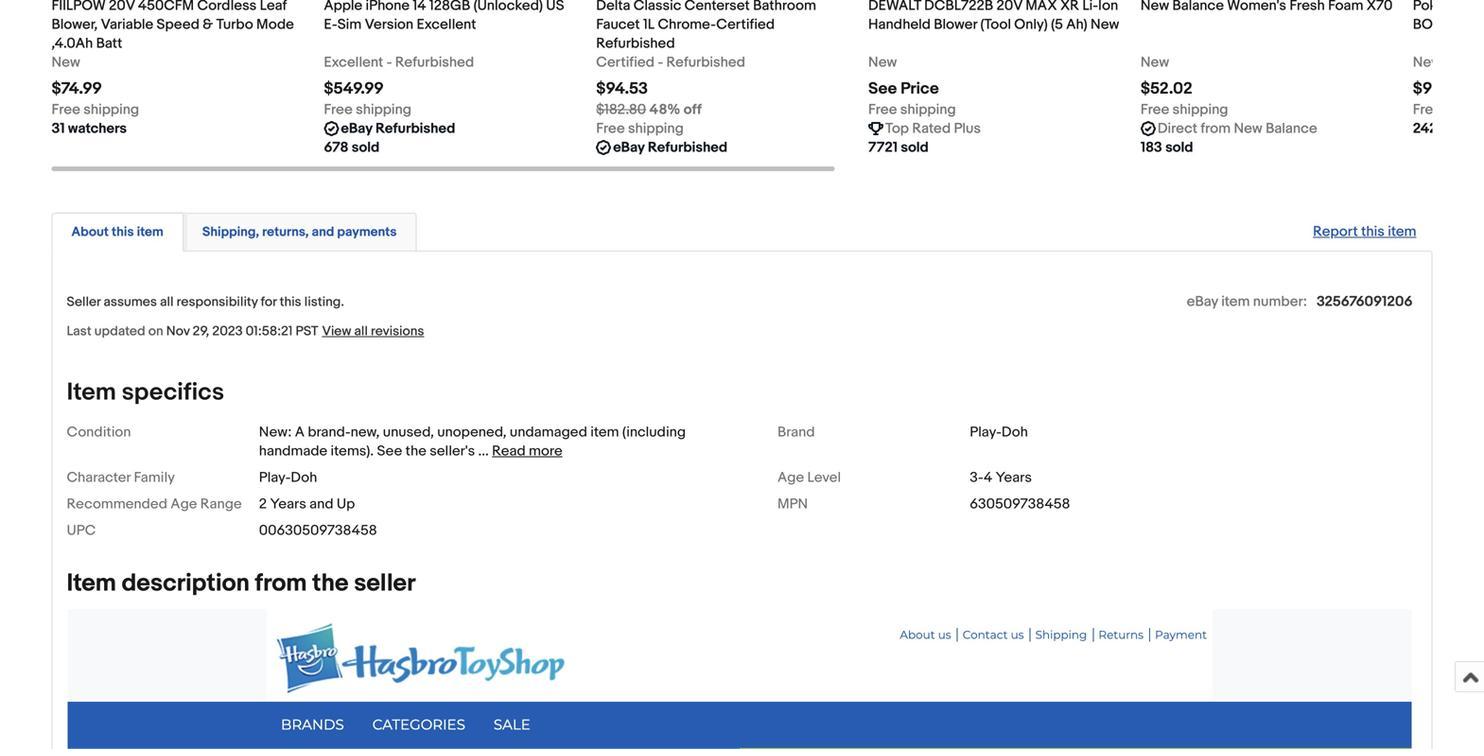 Task type: locate. For each thing, give the bounding box(es) containing it.
0 vertical spatial doh
[[1002, 424, 1028, 441]]

free up top
[[868, 101, 897, 118]]

item up condition
[[67, 378, 116, 407]]

play-doh
[[970, 424, 1028, 441], [259, 469, 317, 486]]

0 horizontal spatial play-
[[259, 469, 291, 486]]

rated
[[912, 120, 951, 137]]

speed
[[157, 16, 200, 33]]

shipping up the 'watchers'
[[83, 101, 139, 118]]

1 vertical spatial ebay
[[613, 139, 645, 156]]

1 vertical spatial all
[[354, 323, 368, 340]]

off
[[684, 101, 702, 118]]

Direct from New Balance text field
[[1158, 119, 1317, 138]]

sold down direct
[[1166, 139, 1193, 156]]

new text field for $74.99
[[52, 53, 80, 72]]

for
[[261, 294, 277, 310]]

new inside text field
[[1234, 120, 1263, 137]]

excellent - refurbished $549.99 free shipping
[[324, 54, 474, 118]]

- down version
[[387, 54, 392, 71]]

apple iphone 14 128gb (unlocked)  us e-sim version excellent
[[324, 0, 564, 33]]

,4.0ah
[[52, 35, 93, 52]]

excellent up $549.99 text field
[[324, 54, 383, 71]]

shipping up rated
[[900, 101, 956, 118]]

shipping inside delta classic centerset bathroom faucet 1l  chrome-certified refurbished certified - refurbished $94.53 $182.80 48% off free shipping
[[628, 120, 684, 137]]

1 vertical spatial the
[[312, 569, 349, 598]]

0 vertical spatial item
[[67, 378, 116, 407]]

$94.53 text field
[[596, 79, 648, 99]]

3 new text field from the left
[[1413, 53, 1442, 72]]

2 20v from the left
[[997, 0, 1022, 14]]

1 horizontal spatial ebay
[[613, 139, 645, 156]]

range
[[200, 496, 242, 513]]

1 vertical spatial see
[[377, 443, 402, 460]]

max
[[1026, 0, 1057, 14]]

free up 2425
[[1413, 101, 1442, 118]]

20v up the "variable" at left
[[109, 0, 135, 14]]

view all revisions link
[[318, 322, 424, 340]]

ebay refurbished down excellent - refurbished $549.99 free shipping
[[341, 120, 455, 137]]

new text field up $93.44 text field at right
[[1413, 53, 1442, 72]]

29,
[[193, 323, 209, 340]]

doh up 2 years and up
[[291, 469, 317, 486]]

01:58:21
[[246, 323, 293, 340]]

1 horizontal spatial see
[[868, 79, 897, 99]]

shipping
[[83, 101, 139, 118], [356, 101, 411, 118], [900, 101, 956, 118], [1173, 101, 1228, 118], [628, 120, 684, 137]]

Top Rated Plus text field
[[885, 119, 981, 138]]

undamaged
[[510, 424, 587, 441]]

1 20v from the left
[[109, 0, 135, 14]]

pokemon tc
[[1413, 0, 1484, 33]]

0 vertical spatial years
[[996, 469, 1032, 486]]

0 horizontal spatial excellent
[[324, 54, 383, 71]]

New text field
[[52, 53, 80, 72], [1141, 53, 1169, 72], [1413, 53, 1442, 72]]

1 vertical spatial play-
[[259, 469, 291, 486]]

specifics
[[122, 378, 224, 407]]

play-doh up 3-4 years
[[970, 424, 1028, 441]]

free inside fiilpow 20v 450cfm cordless leaf blower, variable speed & turbo mode ,4.0ah batt new $74.99 free shipping 31 watchers
[[52, 101, 80, 118]]

ebay refurbished for ebay refurbished text box
[[341, 120, 455, 137]]

years right 2
[[270, 496, 306, 513]]

item right about
[[137, 224, 164, 240]]

this right for
[[280, 294, 301, 310]]

2 horizontal spatial new text field
[[1413, 53, 1442, 72]]

sold
[[1449, 120, 1477, 137], [352, 139, 380, 156], [901, 139, 929, 156], [1166, 139, 1193, 156]]

0 horizontal spatial free shipping text field
[[52, 100, 139, 119]]

sold for price
[[901, 139, 929, 156]]

0 vertical spatial excellent
[[417, 16, 476, 33]]

0 vertical spatial ebay
[[341, 120, 372, 137]]

free down the $549.99
[[324, 101, 353, 118]]

free down $52.02 text box
[[1141, 101, 1169, 118]]

See Price text field
[[868, 79, 939, 99]]

1 free shipping text field from the left
[[324, 100, 411, 119]]

ebay refurbished
[[341, 120, 455, 137], [613, 139, 728, 156]]

age
[[778, 469, 804, 486], [171, 496, 197, 513]]

ebay
[[341, 120, 372, 137], [613, 139, 645, 156], [1187, 293, 1218, 310]]

years
[[996, 469, 1032, 486], [270, 496, 306, 513]]

new left balance
[[1234, 120, 1263, 137]]

new $52.02 free shipping
[[1141, 54, 1228, 118]]

2 vertical spatial ebay
[[1187, 293, 1218, 310]]

play- for brand
[[970, 424, 1002, 441]]

excellent down 128gb
[[417, 16, 476, 33]]

183 sold text field
[[1141, 138, 1193, 157]]

returns,
[[262, 224, 309, 240]]

new up see price text box
[[868, 54, 897, 71]]

ebay inside text field
[[613, 139, 645, 156]]

refurbished inside text field
[[648, 139, 728, 156]]

new text field up "$52.02"
[[1141, 53, 1169, 72]]

0 horizontal spatial this
[[112, 224, 134, 240]]

1 horizontal spatial certified
[[716, 16, 775, 33]]

recommended
[[67, 496, 167, 513]]

item
[[67, 378, 116, 407], [67, 569, 116, 598]]

read
[[492, 443, 526, 460]]

1 vertical spatial item
[[67, 569, 116, 598]]

free shipping text field for see price
[[868, 100, 956, 119]]

play- up 4 at the right of page
[[970, 424, 1002, 441]]

tab list containing about this item
[[52, 209, 1433, 252]]

1 vertical spatial and
[[309, 496, 333, 513]]

ebay refurbished down 48%
[[613, 139, 728, 156]]

2 - from the left
[[658, 54, 663, 71]]

2 free shipping text field from the left
[[1141, 100, 1228, 119]]

handheld
[[868, 16, 931, 33]]

2 new text field from the left
[[1141, 53, 1169, 72]]

0 horizontal spatial new text field
[[52, 53, 80, 72]]

new text field down ,4.0ah
[[52, 53, 80, 72]]

1 horizontal spatial free shipping text field
[[1141, 100, 1228, 119]]

2 horizontal spatial free shipping text field
[[868, 100, 956, 119]]

-
[[387, 54, 392, 71], [658, 54, 663, 71]]

doh up 3-4 years
[[1002, 424, 1028, 441]]

ebay up 678 sold text field
[[341, 120, 372, 137]]

new text field for $93.44
[[1413, 53, 1442, 72]]

age left range
[[171, 496, 197, 513]]

play-doh down the handmade
[[259, 469, 317, 486]]

certified down centerset
[[716, 16, 775, 33]]

the
[[405, 443, 426, 460], [312, 569, 349, 598]]

1 horizontal spatial the
[[405, 443, 426, 460]]

free shipping text field down $182.80
[[596, 119, 684, 138]]

classic
[[634, 0, 681, 14]]

0 horizontal spatial -
[[387, 54, 392, 71]]

$93.44 text field
[[1413, 79, 1466, 99]]

tc
[[1477, 0, 1484, 14]]

on
[[148, 323, 163, 340]]

7721 sold
[[868, 139, 929, 156]]

0 vertical spatial see
[[868, 79, 897, 99]]

1 vertical spatial ebay refurbished
[[613, 139, 728, 156]]

free shipping text field for $74.99
[[52, 100, 139, 119]]

refurbished
[[596, 35, 675, 52], [395, 54, 474, 71], [666, 54, 745, 71], [376, 120, 455, 137], [648, 139, 728, 156]]

play-doh for character family
[[259, 469, 317, 486]]

new down ion
[[1091, 16, 1119, 33]]

and for years
[[309, 496, 333, 513]]

age level
[[778, 469, 841, 486]]

xr
[[1060, 0, 1079, 14]]

free up 31 on the left top of the page
[[52, 101, 80, 118]]

shipping, returns, and payments button
[[202, 223, 397, 241]]

all up on
[[160, 294, 174, 310]]

Free shippin text field
[[1413, 100, 1484, 119]]

see down unused,
[[377, 443, 402, 460]]

Free shipping text field
[[324, 100, 411, 119], [1141, 100, 1228, 119]]

shipping inside excellent - refurbished $549.99 free shipping
[[356, 101, 411, 118]]

and left up
[[309, 496, 333, 513]]

doh for character family
[[291, 469, 317, 486]]

free shipping text field up the 'watchers'
[[52, 100, 139, 119]]

tab list
[[52, 209, 1433, 252]]

20v up the (tool
[[997, 0, 1022, 14]]

2 item from the top
[[67, 569, 116, 598]]

previous price $182.80 48% off text field
[[596, 100, 702, 119]]

years right 4 at the right of page
[[996, 469, 1032, 486]]

48%
[[649, 101, 681, 118]]

1 item from the top
[[67, 378, 116, 407]]

certified up $94.53 text box
[[596, 54, 655, 71]]

1 horizontal spatial all
[[354, 323, 368, 340]]

sold inside 'new $93.44 free shippin 2425 sold'
[[1449, 120, 1477, 137]]

this for about
[[112, 224, 134, 240]]

ah)
[[1066, 16, 1088, 33]]

1 vertical spatial play-doh
[[259, 469, 317, 486]]

0 horizontal spatial doh
[[291, 469, 317, 486]]

new down ,4.0ah
[[52, 54, 80, 71]]

all
[[160, 294, 174, 310], [354, 323, 368, 340]]

1 vertical spatial doh
[[291, 469, 317, 486]]

Free shipping text field
[[52, 100, 139, 119], [868, 100, 956, 119], [596, 119, 684, 138]]

refurbished down off
[[648, 139, 728, 156]]

recommended age range
[[67, 496, 242, 513]]

blower
[[934, 16, 977, 33]]

refurbished down excellent - refurbished $549.99 free shipping
[[376, 120, 455, 137]]

refurbished down chrome-
[[666, 54, 745, 71]]

2 years and up
[[259, 496, 355, 513]]

1 horizontal spatial new text field
[[1141, 53, 1169, 72]]

fiilpow
[[52, 0, 106, 14]]

and for returns,
[[312, 224, 334, 240]]

from right direct
[[1201, 120, 1231, 137]]

0 vertical spatial play-doh
[[970, 424, 1028, 441]]

0 vertical spatial from
[[1201, 120, 1231, 137]]

2023
[[212, 323, 243, 340]]

seller's
[[430, 443, 475, 460]]

from inside 'direct from new balance' text field
[[1201, 120, 1231, 137]]

0 horizontal spatial the
[[312, 569, 349, 598]]

ebay for ebay refurbished text box
[[341, 120, 372, 137]]

ebay inside text box
[[341, 120, 372, 137]]

this right about
[[112, 224, 134, 240]]

and inside button
[[312, 224, 334, 240]]

1 new text field from the left
[[52, 53, 80, 72]]

128gb
[[429, 0, 470, 14]]

1 - from the left
[[387, 54, 392, 71]]

read more
[[492, 443, 562, 460]]

0 horizontal spatial age
[[171, 496, 197, 513]]

certified
[[716, 16, 775, 33], [596, 54, 655, 71]]

ebay for ebay refurbished text field on the top of the page
[[613, 139, 645, 156]]

1 horizontal spatial play-
[[970, 424, 1002, 441]]

1 vertical spatial certified
[[596, 54, 655, 71]]

2 horizontal spatial this
[[1361, 223, 1385, 240]]

shipping down previous price $182.80 48% off text box
[[628, 120, 684, 137]]

1 horizontal spatial 20v
[[997, 0, 1022, 14]]

new: a brand-new, unused, unopened, undamaged item (including handmade items). see the seller's ...
[[259, 424, 686, 460]]

1 horizontal spatial -
[[658, 54, 663, 71]]

age up mpn
[[778, 469, 804, 486]]

678
[[324, 139, 349, 156]]

item down "upc"
[[67, 569, 116, 598]]

0 horizontal spatial free shipping text field
[[324, 100, 411, 119]]

this right report
[[1361, 223, 1385, 240]]

$93.44
[[1413, 79, 1466, 99]]

(5
[[1051, 16, 1063, 33]]

free inside 'new $93.44 free shippin 2425 sold'
[[1413, 101, 1442, 118]]

items).
[[331, 443, 374, 460]]

top rated plus
[[885, 120, 981, 137]]

0 vertical spatial and
[[312, 224, 334, 240]]

last
[[67, 323, 91, 340]]

sold down shippin
[[1449, 120, 1477, 137]]

sold right 678 at the top left
[[352, 139, 380, 156]]

the down unused,
[[405, 443, 426, 460]]

new up $93.44 text field at right
[[1413, 54, 1442, 71]]

free
[[52, 101, 80, 118], [324, 101, 353, 118], [868, 101, 897, 118], [1141, 101, 1169, 118], [1413, 101, 1442, 118], [596, 120, 625, 137]]

up
[[337, 496, 355, 513]]

item left (including
[[591, 424, 619, 441]]

0 horizontal spatial ebay
[[341, 120, 372, 137]]

sold down rated
[[901, 139, 929, 156]]

0 vertical spatial all
[[160, 294, 174, 310]]

(including
[[622, 424, 686, 441]]

doh
[[1002, 424, 1028, 441], [291, 469, 317, 486]]

play- up 2
[[259, 469, 291, 486]]

direct from new balance
[[1158, 120, 1317, 137]]

1 horizontal spatial years
[[996, 469, 1032, 486]]

free shipping text field up direct
[[1141, 100, 1228, 119]]

refurbished down apple iphone 14 128gb (unlocked)  us e-sim version excellent at the left top of page
[[395, 54, 474, 71]]

1 horizontal spatial ebay refurbished
[[613, 139, 728, 156]]

batt
[[96, 35, 122, 52]]

0 horizontal spatial years
[[270, 496, 306, 513]]

0 vertical spatial ebay refurbished
[[341, 120, 455, 137]]

ebay left number:
[[1187, 293, 1218, 310]]

free shipping text field down the $549.99
[[324, 100, 411, 119]]

payments
[[337, 224, 397, 240]]

mpn
[[778, 496, 808, 513]]

0 horizontal spatial 20v
[[109, 0, 135, 14]]

20v inside fiilpow 20v 450cfm cordless leaf blower, variable speed & turbo mode ,4.0ah batt new $74.99 free shipping 31 watchers
[[109, 0, 135, 14]]

- down chrome-
[[658, 54, 663, 71]]

brand-
[[308, 424, 351, 441]]

1 vertical spatial excellent
[[324, 54, 383, 71]]

0 horizontal spatial see
[[377, 443, 402, 460]]

3-4 years
[[970, 469, 1032, 486]]

1 horizontal spatial age
[[778, 469, 804, 486]]

1 vertical spatial years
[[270, 496, 306, 513]]

0 horizontal spatial ebay refurbished
[[341, 120, 455, 137]]

0 vertical spatial play-
[[970, 424, 1002, 441]]

0 horizontal spatial play-doh
[[259, 469, 317, 486]]

shipping up direct
[[1173, 101, 1228, 118]]

the down 00630509738458
[[312, 569, 349, 598]]

New text field
[[868, 53, 897, 72]]

from down 00630509738458
[[255, 569, 307, 598]]

and right the returns,
[[312, 224, 334, 240]]

dewalt
[[868, 0, 921, 14]]

2 horizontal spatial ebay
[[1187, 293, 1218, 310]]

all right view
[[354, 323, 368, 340]]

ebay down $182.80
[[613, 139, 645, 156]]

1 horizontal spatial from
[[1201, 120, 1231, 137]]

handmade
[[259, 443, 327, 460]]

about this item button
[[71, 223, 164, 241]]

shipping up ebay refurbished text box
[[356, 101, 411, 118]]

new up "$52.02"
[[1141, 54, 1169, 71]]

sold for refurbished
[[352, 139, 380, 156]]

free down $182.80
[[596, 120, 625, 137]]

1 horizontal spatial play-doh
[[970, 424, 1028, 441]]

0 vertical spatial age
[[778, 469, 804, 486]]

family
[[134, 469, 175, 486]]

pst
[[296, 323, 318, 340]]

1 horizontal spatial doh
[[1002, 424, 1028, 441]]

0 horizontal spatial from
[[255, 569, 307, 598]]

sold inside text field
[[352, 139, 380, 156]]

1 horizontal spatial excellent
[[417, 16, 476, 33]]

$52.02 text field
[[1141, 79, 1193, 99]]

this inside button
[[112, 224, 134, 240]]

0 vertical spatial the
[[405, 443, 426, 460]]

centerset
[[685, 0, 750, 14]]

free shipping text field down price
[[868, 100, 956, 119]]

chrome-
[[658, 16, 716, 33]]

unopened,
[[437, 424, 507, 441]]

see down new text field
[[868, 79, 897, 99]]



Task type: describe. For each thing, give the bounding box(es) containing it.
dewalt dcbl722b 20v max xr li-ion handheld blower (tool only) (5 ah) new
[[868, 0, 1119, 33]]

new inside fiilpow 20v 450cfm cordless leaf blower, variable speed & turbo mode ,4.0ah batt new $74.99 free shipping 31 watchers
[[52, 54, 80, 71]]

balance
[[1266, 120, 1317, 137]]

shipping, returns, and payments
[[202, 224, 397, 240]]

- inside delta classic centerset bathroom faucet 1l  chrome-certified refurbished certified - refurbished $94.53 $182.80 48% off free shipping
[[658, 54, 663, 71]]

cordless
[[197, 0, 257, 14]]

direct
[[1158, 120, 1198, 137]]

leaf
[[260, 0, 287, 14]]

brand
[[778, 424, 815, 441]]

31
[[52, 120, 65, 137]]

- inside excellent - refurbished $549.99 free shipping
[[387, 54, 392, 71]]

free shipping text field for $52.02
[[1141, 100, 1228, 119]]

678 sold
[[324, 139, 380, 156]]

item inside new: a brand-new, unused, unopened, undamaged item (including handmade items). see the seller's ...
[[591, 424, 619, 441]]

1 horizontal spatial this
[[280, 294, 301, 310]]

refurbished down 1l
[[596, 35, 675, 52]]

iphone
[[366, 0, 410, 14]]

0 vertical spatial certified
[[716, 16, 775, 33]]

eBay Refurbished text field
[[613, 138, 728, 157]]

item right report
[[1388, 223, 1417, 240]]

excellent inside excellent - refurbished $549.99 free shipping
[[324, 54, 383, 71]]

00630509738458
[[259, 522, 377, 539]]

2425 sold text field
[[1413, 119, 1477, 138]]

eBay Refurbished text field
[[341, 119, 455, 138]]

450cfm
[[138, 0, 194, 14]]

plus
[[954, 120, 981, 137]]

new $93.44 free shippin 2425 sold
[[1413, 54, 1484, 137]]

excellent inside apple iphone 14 128gb (unlocked)  us e-sim version excellent
[[417, 16, 476, 33]]

new inside new $52.02 free shipping
[[1141, 54, 1169, 71]]

condition
[[67, 424, 131, 441]]

1 vertical spatial age
[[171, 496, 197, 513]]

view
[[322, 323, 351, 340]]

turbo
[[216, 16, 253, 33]]

4
[[984, 469, 993, 486]]

delta classic centerset bathroom faucet 1l  chrome-certified refurbished certified - refurbished $94.53 $182.80 48% off free shipping
[[596, 0, 816, 137]]

678 sold text field
[[324, 138, 380, 157]]

7721
[[868, 139, 898, 156]]

this for report
[[1361, 223, 1385, 240]]

description
[[122, 569, 250, 598]]

mode
[[256, 16, 294, 33]]

$52.02
[[1141, 79, 1193, 99]]

free inside excellent - refurbished $549.99 free shipping
[[324, 101, 353, 118]]

$74.99 text field
[[52, 79, 102, 99]]

(tool
[[980, 16, 1011, 33]]

see inside new see price free shipping
[[868, 79, 897, 99]]

report this item
[[1313, 223, 1417, 240]]

li-
[[1082, 0, 1098, 14]]

listing.
[[304, 294, 344, 310]]

item for item description from the seller
[[67, 569, 116, 598]]

free shipping text field for $549.99
[[324, 100, 411, 119]]

report this item link
[[1304, 214, 1426, 250]]

last updated on nov 29, 2023 01:58:21 pst view all revisions
[[67, 323, 424, 340]]

1 horizontal spatial free shipping text field
[[596, 119, 684, 138]]

new see price free shipping
[[868, 54, 956, 118]]

Certified - Refurbished text field
[[596, 53, 745, 72]]

183 sold
[[1141, 139, 1193, 156]]

seller assumes all responsibility for this listing.
[[67, 294, 344, 310]]

play- for character family
[[259, 469, 291, 486]]

item left number:
[[1221, 293, 1250, 310]]

doh for brand
[[1002, 424, 1028, 441]]

apple
[[324, 0, 362, 14]]

ion
[[1098, 0, 1118, 14]]

sold for free
[[1166, 139, 1193, 156]]

$94.53
[[596, 79, 648, 99]]

upc
[[67, 522, 96, 539]]

new inside dewalt dcbl722b 20v max xr li-ion handheld blower (tool only) (5 ah) new
[[1091, 16, 1119, 33]]

shipping inside fiilpow 20v 450cfm cordless leaf blower, variable speed & turbo mode ,4.0ah batt new $74.99 free shipping 31 watchers
[[83, 101, 139, 118]]

revisions
[[371, 323, 424, 340]]

20v inside dewalt dcbl722b 20v max xr li-ion handheld blower (tool only) (5 ah) new
[[997, 0, 1022, 14]]

variable
[[101, 16, 153, 33]]

about this item
[[71, 224, 164, 240]]

play-doh for brand
[[970, 424, 1028, 441]]

the inside new: a brand-new, unused, unopened, undamaged item (including handmade items). see the seller's ...
[[405, 443, 426, 460]]

0 horizontal spatial all
[[160, 294, 174, 310]]

price
[[901, 79, 939, 99]]

1 vertical spatial from
[[255, 569, 307, 598]]

$549.99 text field
[[324, 79, 384, 99]]

nov
[[166, 323, 190, 340]]

more
[[529, 443, 562, 460]]

free inside delta classic centerset bathroom faucet 1l  chrome-certified refurbished certified - refurbished $94.53 $182.80 48% off free shipping
[[596, 120, 625, 137]]

seller
[[354, 569, 416, 598]]

character family
[[67, 469, 175, 486]]

shippin
[[1445, 101, 1484, 118]]

fiilpow 20v 450cfm cordless leaf blower, variable speed & turbo mode ,4.0ah batt new $74.99 free shipping 31 watchers
[[52, 0, 294, 137]]

refurbished inside excellent - refurbished $549.99 free shipping
[[395, 54, 474, 71]]

new text field for $52.02
[[1141, 53, 1169, 72]]

3-
[[970, 469, 984, 486]]

dcbl722b
[[924, 0, 993, 14]]

new inside new see price free shipping
[[868, 54, 897, 71]]

pokemon
[[1413, 0, 1473, 14]]

item inside button
[[137, 224, 164, 240]]

see inside new: a brand-new, unused, unopened, undamaged item (including handmade items). see the seller's ...
[[377, 443, 402, 460]]

$74.99
[[52, 79, 102, 99]]

new:
[[259, 424, 292, 441]]

$549.99
[[324, 79, 384, 99]]

read more button
[[492, 443, 562, 460]]

0 horizontal spatial certified
[[596, 54, 655, 71]]

Excellent - Refurbished text field
[[324, 53, 474, 72]]

responsibility
[[176, 294, 258, 310]]

new inside 'new $93.44 free shippin 2425 sold'
[[1413, 54, 1442, 71]]

delta
[[596, 0, 630, 14]]

...
[[478, 443, 489, 460]]

free inside new $52.02 free shipping
[[1141, 101, 1169, 118]]

sim
[[337, 16, 362, 33]]

level
[[807, 469, 841, 486]]

shipping inside new see price free shipping
[[900, 101, 956, 118]]

refurbished inside text box
[[376, 120, 455, 137]]

ebay refurbished for ebay refurbished text field on the top of the page
[[613, 139, 728, 156]]

2
[[259, 496, 267, 513]]

shipping inside new $52.02 free shipping
[[1173, 101, 1228, 118]]

free inside new see price free shipping
[[868, 101, 897, 118]]

ebay item number: 325676091206
[[1187, 293, 1413, 310]]

character
[[67, 469, 131, 486]]

7721 sold text field
[[868, 138, 929, 157]]

item description from the seller
[[67, 569, 416, 598]]

updated
[[94, 323, 145, 340]]

&
[[203, 16, 213, 33]]

325676091206
[[1317, 293, 1413, 310]]

(unlocked)
[[474, 0, 543, 14]]

31 watchers text field
[[52, 119, 127, 138]]

14
[[413, 0, 426, 14]]

item for item specifics
[[67, 378, 116, 407]]



Task type: vqa. For each thing, say whether or not it's contained in the screenshot.
2 at the bottom of the page
yes



